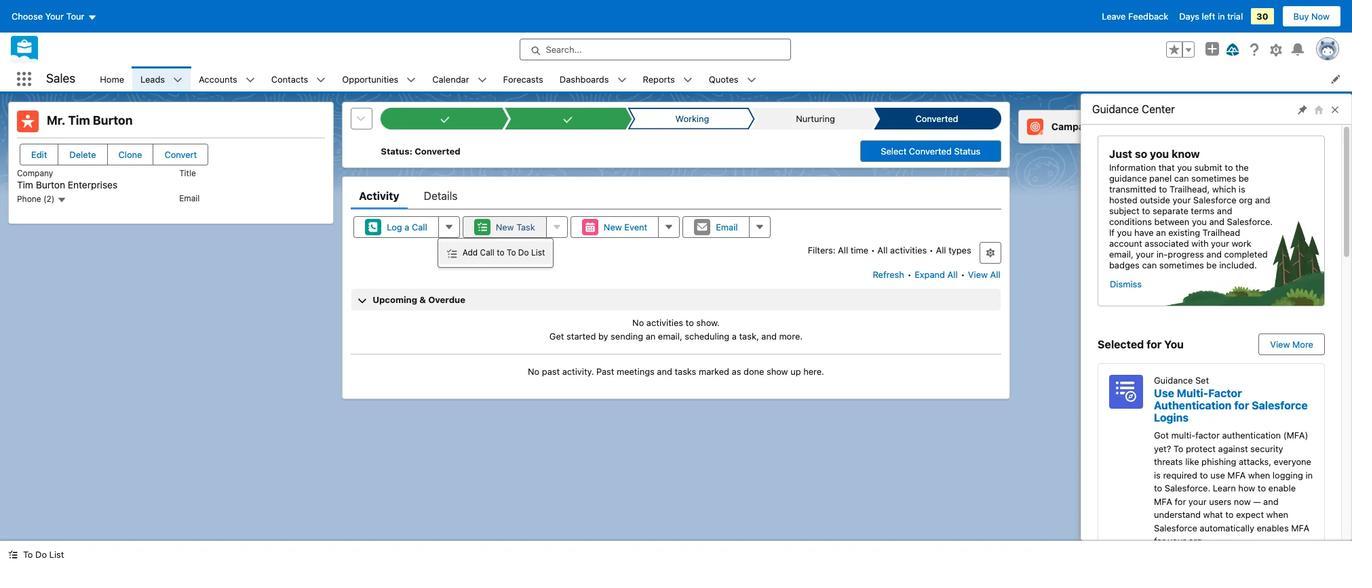Task type: describe. For each thing, give the bounding box(es) containing it.
do inside button
[[35, 550, 47, 560]]

an inside no activities to show. get started by sending an email, scheduling a task, and more.
[[646, 331, 656, 342]]

as
[[732, 366, 741, 377]]

started
[[567, 331, 596, 342]]

text default image inside the add call to to do list link
[[446, 248, 457, 259]]

view more button
[[1259, 334, 1325, 356]]

0 vertical spatial when
[[1248, 470, 1270, 481]]

account
[[1109, 238, 1142, 249]]

buy now button
[[1282, 5, 1341, 27]]

and inside guidance set use multi-factor authentication for salesforce logins got multi-factor authentication (mfa) yet? to protect against security threats like phishing attacks, everyone is required to use mfa when logging in to salesforce. learn how to enable mfa for your users now — and understand what to expect when salesforce automatically enables mfa for your org.
[[1263, 496, 1279, 507]]

that
[[1159, 162, 1175, 173]]

2 vertical spatial salesforce
[[1154, 523, 1197, 534]]

search... button
[[519, 39, 791, 60]]

quotes
[[709, 74, 739, 84]]

edit
[[31, 149, 47, 160]]

• left view all link
[[961, 269, 965, 280]]

all left "types" at the right of the page
[[936, 245, 946, 256]]

forecasts link
[[495, 66, 551, 92]]

reports list item
[[635, 66, 701, 92]]

activities inside no activities to show. get started by sending an email, scheduling a task, and more.
[[646, 318, 683, 328]]

view more
[[1270, 339, 1313, 350]]

search...
[[546, 44, 582, 55]]

upcoming & overdue
[[373, 294, 465, 305]]

against
[[1218, 443, 1248, 454]]

home
[[100, 74, 124, 84]]

types
[[949, 245, 971, 256]]

1 vertical spatial salesforce
[[1252, 400, 1308, 412]]

select converted status button
[[860, 140, 1001, 162]]

by
[[598, 331, 608, 342]]

here.
[[803, 366, 824, 377]]

you up that
[[1150, 148, 1169, 160]]

associated
[[1145, 238, 1189, 249]]

activity link
[[359, 183, 399, 210]]

existing
[[1168, 227, 1200, 238]]

done
[[744, 366, 764, 377]]

add call to to do list link
[[438, 242, 553, 265]]

1 horizontal spatial can
[[1174, 173, 1189, 184]]

guidance set use multi-factor authentication for salesforce logins got multi-factor authentication (mfa) yet? to protect against security threats like phishing attacks, everyone is required to use mfa when logging in to salesforce. learn how to enable mfa for your users now — and understand what to expect when salesforce automatically enables mfa for your org.
[[1154, 375, 1313, 547]]

guidance
[[1109, 173, 1147, 184]]

email button
[[683, 216, 749, 238]]

contacts list item
[[263, 66, 334, 92]]

2 horizontal spatial mfa
[[1291, 523, 1310, 534]]

all right the expand
[[947, 269, 958, 280]]

your left terms
[[1173, 195, 1191, 206]]

no for activities
[[632, 318, 644, 328]]

use
[[1211, 470, 1225, 481]]

1 horizontal spatial do
[[518, 248, 529, 258]]

status : converted
[[381, 146, 460, 157]]

0 vertical spatial sometimes
[[1191, 173, 1236, 184]]

phone (2) button
[[17, 194, 66, 205]]

leads link
[[132, 66, 173, 92]]

org
[[1239, 195, 1253, 206]]

trial
[[1227, 11, 1243, 22]]

for up understand at the right bottom of page
[[1175, 496, 1186, 507]]

1 horizontal spatial be
[[1239, 173, 1249, 184]]

factor
[[1195, 430, 1220, 441]]

text default image for contacts
[[316, 75, 326, 85]]

logins
[[1154, 412, 1189, 424]]

tour
[[66, 11, 84, 22]]

opportunities
[[342, 74, 398, 84]]

quotes link
[[701, 66, 747, 92]]

an inside just so you know information that you submit to the guidance panel can sometimes be transmitted to trailhead, which is hosted outside your salesforce org and subject to separate terms and conditions between you and salesforce. if you have an existing trailhead account associated with your work email, your in-progress and completed badges can sometimes be included.
[[1156, 227, 1166, 238]]

leave feedback link
[[1102, 11, 1168, 22]]

selected
[[1098, 339, 1144, 351]]

new task
[[496, 222, 535, 233]]

delete button
[[58, 144, 108, 166]]

nurturing
[[796, 113, 835, 124]]

progress
[[1168, 249, 1204, 260]]

1 vertical spatial be
[[1207, 260, 1217, 271]]

tim for company
[[17, 179, 33, 191]]

0 vertical spatial view
[[968, 269, 988, 280]]

0 horizontal spatial in
[[1218, 11, 1225, 22]]

calendar link
[[424, 66, 477, 92]]

you right if
[[1117, 227, 1132, 238]]

email inside button
[[716, 222, 738, 233]]

get
[[549, 331, 564, 342]]

tim for mr.
[[68, 113, 90, 128]]

(2)
[[43, 194, 55, 204]]

a inside no activities to show. get started by sending an email, scheduling a task, and more.
[[732, 331, 737, 342]]

opportunities list item
[[334, 66, 424, 92]]

to left use
[[1200, 470, 1208, 481]]

to inside guidance set use multi-factor authentication for salesforce logins got multi-factor authentication (mfa) yet? to protect against security threats like phishing attacks, everyone is required to use mfa when logging in to salesforce. learn how to enable mfa for your users now — and understand what to expect when salesforce automatically enables mfa for your org.
[[1174, 443, 1183, 454]]

to do list button
[[0, 541, 72, 569]]

call inside "button"
[[412, 222, 427, 233]]

home link
[[92, 66, 132, 92]]

1 horizontal spatial list
[[531, 248, 545, 258]]

leave
[[1102, 11, 1126, 22]]

title
[[179, 168, 196, 178]]

new for new event
[[604, 222, 622, 233]]

text default image inside 'to do list' button
[[8, 550, 18, 560]]

0 horizontal spatial email
[[179, 193, 200, 204]]

filters:
[[808, 245, 836, 256]]

work
[[1232, 238, 1251, 249]]

refresh
[[873, 269, 904, 280]]

understand
[[1154, 510, 1201, 520]]

reports
[[643, 74, 675, 84]]

filters: all time • all activities • all types
[[808, 245, 971, 256]]

0 horizontal spatial mfa
[[1154, 496, 1172, 507]]

quotes list item
[[701, 66, 764, 92]]

text default image inside reports list item
[[683, 75, 693, 85]]

dashboards
[[560, 74, 609, 84]]

attacks,
[[1239, 457, 1271, 467]]

included.
[[1219, 260, 1257, 271]]

text default image for calendar
[[477, 75, 487, 85]]

is inside just so you know information that you submit to the guidance panel can sometimes be transmitted to trailhead, which is hosted outside your salesforce org and subject to separate terms and conditions between you and salesforce. if you have an existing trailhead account associated with your work email, your in-progress and completed badges can sometimes be included.
[[1239, 184, 1245, 195]]

burton for company tim burton enterprises
[[36, 179, 65, 191]]

accounts list item
[[191, 66, 263, 92]]

learn
[[1213, 483, 1236, 494]]

tab list containing activity
[[351, 183, 1001, 210]]

salesforce. inside guidance set use multi-factor authentication for salesforce logins got multi-factor authentication (mfa) yet? to protect against security threats like phishing attacks, everyone is required to use mfa when logging in to salesforce. learn how to enable mfa for your users now — and understand what to expect when salesforce automatically enables mfa for your org.
[[1165, 483, 1211, 494]]

1 vertical spatial when
[[1266, 510, 1288, 520]]

to up '—'
[[1258, 483, 1266, 494]]

1 horizontal spatial activities
[[890, 245, 927, 256]]

which
[[1212, 184, 1236, 195]]

1 status from the left
[[381, 146, 409, 157]]

for down understand at the right bottom of page
[[1154, 536, 1165, 547]]

guidance for guidance center
[[1092, 103, 1139, 115]]

contacts
[[271, 74, 308, 84]]

if
[[1109, 227, 1115, 238]]

buy
[[1293, 11, 1309, 22]]

phishing
[[1202, 457, 1236, 467]]

to do list
[[23, 550, 64, 560]]

email, inside just so you know information that you submit to the guidance panel can sometimes be transmitted to trailhead, which is hosted outside your salesforce org and subject to separate terms and conditions between you and salesforce. if you have an existing trailhead account associated with your work email, your in-progress and completed badges can sometimes be included.
[[1109, 249, 1134, 260]]

reports link
[[635, 66, 683, 92]]



Task type: vqa. For each thing, say whether or not it's contained in the screenshot.
Items at left top
no



Task type: locate. For each thing, give the bounding box(es) containing it.
expand all button
[[914, 264, 958, 286]]

•
[[871, 245, 875, 256], [929, 245, 933, 256], [907, 269, 912, 280], [961, 269, 965, 280]]

salesforce inside just so you know information that you submit to the guidance panel can sometimes be transmitted to trailhead, which is hosted outside your salesforce org and subject to separate terms and conditions between you and salesforce. if you have an existing trailhead account associated with your work email, your in-progress and completed badges can sometimes be included.
[[1193, 195, 1237, 206]]

delete
[[69, 149, 96, 160]]

show
[[767, 366, 788, 377]]

burton up clone button
[[93, 113, 133, 128]]

text default image for accounts
[[245, 75, 255, 85]]

2 status from the left
[[954, 146, 981, 157]]

0 horizontal spatial activities
[[646, 318, 683, 328]]

0 horizontal spatial burton
[[36, 179, 65, 191]]

0 vertical spatial do
[[518, 248, 529, 258]]

path options list box
[[381, 108, 1001, 130]]

salesforce down understand at the right bottom of page
[[1154, 523, 1197, 534]]

text default image right reports
[[683, 75, 693, 85]]

when up the enables
[[1266, 510, 1288, 520]]

upcoming
[[373, 294, 417, 305]]

1 horizontal spatial to
[[507, 248, 516, 258]]

1 vertical spatial tim
[[17, 179, 33, 191]]

information
[[1109, 162, 1156, 173]]

&
[[419, 294, 426, 305]]

automatically
[[1200, 523, 1254, 534]]

1 horizontal spatial mfa
[[1228, 470, 1246, 481]]

1 horizontal spatial tim
[[68, 113, 90, 128]]

can
[[1174, 173, 1189, 184], [1142, 260, 1157, 271]]

0 vertical spatial list
[[531, 248, 545, 258]]

1 horizontal spatial view
[[1270, 339, 1290, 350]]

text default image for leads
[[173, 75, 183, 85]]

0 vertical spatial email,
[[1109, 249, 1134, 260]]

activities down upcoming & overdue dropdown button
[[646, 318, 683, 328]]

is down 'threats'
[[1154, 470, 1161, 481]]

1 converted from the left
[[415, 146, 460, 157]]

can right badges
[[1142, 260, 1157, 271]]

sometimes down associated
[[1159, 260, 1204, 271]]

1 horizontal spatial no
[[632, 318, 644, 328]]

text default image inside the quotes list item
[[747, 75, 756, 85]]

0 vertical spatial burton
[[93, 113, 133, 128]]

and
[[1255, 195, 1270, 206], [1217, 206, 1232, 216], [1209, 216, 1225, 227], [1207, 249, 1222, 260], [761, 331, 777, 342], [657, 366, 672, 377], [1263, 496, 1279, 507]]

0 vertical spatial to
[[507, 248, 516, 258]]

to inside 'to do list' button
[[23, 550, 33, 560]]

:
[[409, 146, 412, 157]]

1 horizontal spatial an
[[1156, 227, 1166, 238]]

dismiss button
[[1109, 273, 1142, 295]]

status
[[381, 146, 409, 157], [954, 146, 981, 157]]

1 horizontal spatial status
[[954, 146, 981, 157]]

dashboards list item
[[551, 66, 635, 92]]

dashboards link
[[551, 66, 617, 92]]

guidance center
[[1092, 103, 1175, 115]]

working
[[675, 113, 709, 124]]

protect
[[1186, 443, 1216, 454]]

guidance for guidance set use multi-factor authentication for salesforce logins got multi-factor authentication (mfa) yet? to protect against security threats like phishing attacks, everyone is required to use mfa when logging in to salesforce. learn how to enable mfa for your users now — and understand what to expect when salesforce automatically enables mfa for your org.
[[1154, 375, 1193, 386]]

when down attacks,
[[1248, 470, 1270, 481]]

a left task,
[[732, 331, 737, 342]]

2 converted from the left
[[909, 146, 952, 157]]

1 vertical spatial sometimes
[[1159, 260, 1204, 271]]

2 vertical spatial to
[[23, 550, 33, 560]]

to right subject
[[1142, 206, 1150, 216]]

0 vertical spatial guidance
[[1092, 103, 1139, 115]]

and inside no activities to show. get started by sending an email, scheduling a task, and more.
[[761, 331, 777, 342]]

mfa up the how on the bottom
[[1228, 470, 1246, 481]]

converted right the :
[[415, 146, 460, 157]]

email, down if
[[1109, 249, 1134, 260]]

1 vertical spatial activities
[[646, 318, 683, 328]]

like
[[1185, 457, 1199, 467]]

feedback
[[1128, 11, 1168, 22]]

2 horizontal spatial to
[[1174, 443, 1183, 454]]

new inside new event button
[[604, 222, 622, 233]]

salesforce left org
[[1193, 195, 1237, 206]]

calendar list item
[[424, 66, 495, 92]]

clone button
[[107, 144, 154, 166]]

to left show. on the bottom
[[686, 318, 694, 328]]

—
[[1253, 496, 1261, 507]]

to down 'threats'
[[1154, 483, 1162, 494]]

left
[[1202, 11, 1215, 22]]

0 horizontal spatial is
[[1154, 470, 1161, 481]]

an right have
[[1156, 227, 1166, 238]]

activities
[[890, 245, 927, 256], [646, 318, 683, 328]]

for up authentication
[[1234, 400, 1249, 412]]

0 horizontal spatial call
[[412, 222, 427, 233]]

text default image
[[407, 75, 416, 85], [683, 75, 693, 85], [747, 75, 756, 85], [57, 195, 66, 205], [446, 248, 457, 259], [8, 550, 18, 560]]

security
[[1250, 443, 1283, 454]]

mfa right the enables
[[1291, 523, 1310, 534]]

convert
[[164, 149, 197, 160]]

submit
[[1195, 162, 1222, 173]]

1 horizontal spatial guidance
[[1154, 375, 1193, 386]]

text default image inside accounts list item
[[245, 75, 255, 85]]

text default image for dashboards
[[617, 75, 627, 85]]

phone (2)
[[17, 194, 57, 204]]

task,
[[739, 331, 759, 342]]

2 new from the left
[[604, 222, 622, 233]]

0 horizontal spatial tim
[[17, 179, 33, 191]]

1 horizontal spatial converted
[[909, 146, 952, 157]]

guidance up use in the bottom of the page
[[1154, 375, 1193, 386]]

new left event
[[604, 222, 622, 233]]

to left the
[[1225, 162, 1233, 173]]

have
[[1134, 227, 1154, 238]]

0 vertical spatial salesforce
[[1193, 195, 1237, 206]]

1 horizontal spatial email,
[[1109, 249, 1134, 260]]

calendar
[[432, 74, 469, 84]]

view left more
[[1270, 339, 1290, 350]]

all left 'time'
[[838, 245, 848, 256]]

event
[[624, 222, 647, 233]]

tim inside company tim burton enterprises
[[17, 179, 33, 191]]

your left org.
[[1168, 536, 1186, 547]]

in-
[[1157, 249, 1168, 260]]

list
[[92, 66, 1352, 92]]

what
[[1203, 510, 1223, 520]]

0 horizontal spatial salesforce.
[[1165, 483, 1211, 494]]

email, up no past activity. past meetings and tasks marked as done show up here.
[[658, 331, 682, 342]]

is right which
[[1239, 184, 1245, 195]]

refresh button
[[872, 264, 905, 286]]

text default image left add
[[446, 248, 457, 259]]

new event
[[604, 222, 647, 233]]

1 horizontal spatial new
[[604, 222, 622, 233]]

be up org
[[1239, 173, 1249, 184]]

past
[[542, 366, 560, 377]]

mfa up understand at the right bottom of page
[[1154, 496, 1172, 507]]

can right panel
[[1174, 173, 1189, 184]]

new inside new task button
[[496, 222, 514, 233]]

terms
[[1191, 206, 1215, 216]]

task
[[516, 222, 535, 233]]

text default image inside leads list item
[[173, 75, 183, 85]]

0 vertical spatial no
[[632, 318, 644, 328]]

1 new from the left
[[496, 222, 514, 233]]

expand
[[915, 269, 945, 280]]

guidance
[[1092, 103, 1139, 115], [1154, 375, 1193, 386]]

1 vertical spatial in
[[1306, 470, 1313, 481]]

all right expand all 'button'
[[990, 269, 1001, 280]]

list inside button
[[49, 550, 64, 560]]

(mfa)
[[1283, 430, 1308, 441]]

text default image inside dashboards list item
[[617, 75, 627, 85]]

1 vertical spatial salesforce.
[[1165, 483, 1211, 494]]

sales
[[46, 71, 75, 86]]

no left past
[[528, 366, 540, 377]]

text default image
[[173, 75, 183, 85], [245, 75, 255, 85], [316, 75, 326, 85], [477, 75, 487, 85], [617, 75, 627, 85], [1324, 119, 1333, 128]]

required
[[1163, 470, 1197, 481]]

just
[[1109, 148, 1132, 160]]

1 vertical spatial no
[[528, 366, 540, 377]]

to up automatically
[[1225, 510, 1234, 520]]

status inside button
[[954, 146, 981, 157]]

guidance up history
[[1092, 103, 1139, 115]]

call
[[412, 222, 427, 233], [480, 248, 494, 258]]

to down that
[[1159, 184, 1167, 195]]

use multi-factor authentication for salesforce logins button
[[1154, 387, 1313, 424]]

1 vertical spatial an
[[646, 331, 656, 342]]

0 horizontal spatial can
[[1142, 260, 1157, 271]]

show.
[[696, 318, 720, 328]]

conditions
[[1109, 216, 1152, 227]]

no inside no activities to show. get started by sending an email, scheduling a task, and more.
[[632, 318, 644, 328]]

1 horizontal spatial a
[[732, 331, 737, 342]]

enterprises
[[68, 179, 117, 191]]

tim
[[68, 113, 90, 128], [17, 179, 33, 191]]

1 horizontal spatial salesforce.
[[1227, 216, 1273, 227]]

up
[[791, 366, 801, 377]]

no activities to show. get started by sending an email, scheduling a task, and more.
[[549, 318, 803, 342]]

you up with
[[1192, 216, 1207, 227]]

1 vertical spatial burton
[[36, 179, 65, 191]]

all right 'time'
[[878, 245, 888, 256]]

no past activity. past meetings and tasks marked as done show up here.
[[528, 366, 824, 377]]

salesforce. down org
[[1227, 216, 1273, 227]]

working link
[[634, 108, 748, 130]]

your left in-
[[1136, 249, 1154, 260]]

burton
[[93, 113, 133, 128], [36, 179, 65, 191]]

new for new task
[[496, 222, 514, 233]]

1 horizontal spatial in
[[1306, 470, 1313, 481]]

• left the expand
[[907, 269, 912, 280]]

call right add
[[480, 248, 494, 258]]

burton inside company tim burton enterprises
[[36, 179, 65, 191]]

text default image left calendar
[[407, 75, 416, 85]]

1 vertical spatial do
[[35, 550, 47, 560]]

days left in trial
[[1179, 11, 1243, 22]]

1 vertical spatial list
[[49, 550, 64, 560]]

company
[[17, 168, 53, 178]]

1 vertical spatial view
[[1270, 339, 1290, 350]]

salesforce. down required on the bottom
[[1165, 483, 1211, 494]]

0 horizontal spatial be
[[1207, 260, 1217, 271]]

new left task
[[496, 222, 514, 233]]

in
[[1218, 11, 1225, 22], [1306, 470, 1313, 481]]

in right left
[[1218, 11, 1225, 22]]

1 horizontal spatial burton
[[93, 113, 133, 128]]

accounts
[[199, 74, 237, 84]]

view all link
[[967, 264, 1001, 286]]

sometimes up terms
[[1191, 173, 1236, 184]]

activities up "refresh"
[[890, 245, 927, 256]]

converted right select
[[909, 146, 952, 157]]

set
[[1195, 375, 1209, 386]]

0 vertical spatial call
[[412, 222, 427, 233]]

be down with
[[1207, 260, 1217, 271]]

a right log
[[405, 222, 409, 233]]

0 horizontal spatial status
[[381, 146, 409, 157]]

1 vertical spatial to
[[1174, 443, 1183, 454]]

0 vertical spatial mfa
[[1228, 470, 1246, 481]]

panel
[[1149, 173, 1172, 184]]

view down "types" at the right of the page
[[968, 269, 988, 280]]

use
[[1154, 387, 1174, 400]]

leads
[[140, 74, 165, 84]]

list containing home
[[92, 66, 1352, 92]]

text default image left the to do list
[[8, 550, 18, 560]]

enables
[[1257, 523, 1289, 534]]

just so you know information that you submit to the guidance panel can sometimes be transmitted to trailhead, which is hosted outside your salesforce org and subject to separate terms and conditions between you and salesforce. if you have an existing trailhead account associated with your work email, your in-progress and completed badges can sometimes be included.
[[1109, 148, 1273, 271]]

2 vertical spatial mfa
[[1291, 523, 1310, 534]]

0 horizontal spatial do
[[35, 550, 47, 560]]

0 vertical spatial tim
[[68, 113, 90, 128]]

log a call button
[[354, 216, 439, 238]]

text default image right (2)
[[57, 195, 66, 205]]

choose
[[12, 11, 43, 22]]

0 horizontal spatial to
[[23, 550, 33, 560]]

to inside the add call to to do list link
[[507, 248, 516, 258]]

1 vertical spatial can
[[1142, 260, 1157, 271]]

mr. tim burton
[[47, 113, 133, 128]]

subject
[[1109, 206, 1140, 216]]

0 horizontal spatial no
[[528, 366, 540, 377]]

0 vertical spatial an
[[1156, 227, 1166, 238]]

1 vertical spatial email
[[716, 222, 738, 233]]

history
[[1101, 121, 1136, 132]]

converted inside button
[[909, 146, 952, 157]]

an
[[1156, 227, 1166, 238], [646, 331, 656, 342]]

select converted status
[[881, 146, 981, 157]]

lead image
[[17, 111, 39, 132]]

0 vertical spatial can
[[1174, 173, 1189, 184]]

0 horizontal spatial new
[[496, 222, 514, 233]]

no up sending
[[632, 318, 644, 328]]

opportunities link
[[334, 66, 407, 92]]

0 vertical spatial be
[[1239, 173, 1249, 184]]

call right log
[[412, 222, 427, 233]]

0 vertical spatial email
[[179, 193, 200, 204]]

0 vertical spatial a
[[405, 222, 409, 233]]

guidance inside guidance set use multi-factor authentication for salesforce logins got multi-factor authentication (mfa) yet? to protect against security threats like phishing attacks, everyone is required to use mfa when logging in to salesforce. learn how to enable mfa for your users now — and understand what to expect when salesforce automatically enables mfa for your org.
[[1154, 375, 1193, 386]]

0 horizontal spatial email,
[[658, 331, 682, 342]]

0 horizontal spatial a
[[405, 222, 409, 233]]

• up the expand
[[929, 245, 933, 256]]

in down everyone
[[1306, 470, 1313, 481]]

to inside no activities to show. get started by sending an email, scheduling a task, and more.
[[686, 318, 694, 328]]

salesforce. inside just so you know information that you submit to the guidance panel can sometimes be transmitted to trailhead, which is hosted outside your salesforce org and subject to separate terms and conditions between you and salesforce. if you have an existing trailhead account associated with your work email, your in-progress and completed badges can sometimes be included.
[[1227, 216, 1273, 227]]

an right sending
[[646, 331, 656, 342]]

you down know
[[1177, 162, 1192, 173]]

leads list item
[[132, 66, 191, 92]]

is inside guidance set use multi-factor authentication for salesforce logins got multi-factor authentication (mfa) yet? to protect against security threats like phishing attacks, everyone is required to use mfa when logging in to salesforce. learn how to enable mfa for your users now — and understand what to expect when salesforce automatically enables mfa for your org.
[[1154, 470, 1161, 481]]

add call to to do list
[[463, 248, 545, 258]]

campaign
[[1051, 121, 1099, 132]]

yet?
[[1154, 443, 1171, 454]]

1 vertical spatial email,
[[658, 331, 682, 342]]

0 vertical spatial in
[[1218, 11, 1225, 22]]

view inside button
[[1270, 339, 1290, 350]]

salesforce up (mfa)
[[1252, 400, 1308, 412]]

1 vertical spatial guidance
[[1154, 375, 1193, 386]]

enable
[[1268, 483, 1296, 494]]

0 vertical spatial salesforce.
[[1227, 216, 1273, 227]]

1 horizontal spatial call
[[480, 248, 494, 258]]

upcoming & overdue button
[[352, 289, 1001, 311]]

selected for you
[[1098, 339, 1184, 351]]

for left you
[[1147, 339, 1162, 351]]

1 vertical spatial call
[[480, 248, 494, 258]]

a
[[405, 222, 409, 233], [732, 331, 737, 342]]

text default image inside phone (2) dropdown button
[[57, 195, 66, 205]]

tim right mr.
[[68, 113, 90, 128]]

company tim burton enterprises
[[17, 168, 117, 191]]

tim up the phone
[[17, 179, 33, 191]]

group
[[1166, 41, 1195, 58]]

no for past
[[528, 366, 540, 377]]

a inside "button"
[[405, 222, 409, 233]]

text default image inside calendar list item
[[477, 75, 487, 85]]

your right with
[[1211, 238, 1229, 249]]

1 vertical spatial mfa
[[1154, 496, 1172, 507]]

new task button
[[463, 216, 547, 238]]

in inside guidance set use multi-factor authentication for salesforce logins got multi-factor authentication (mfa) yet? to protect against security threats like phishing attacks, everyone is required to use mfa when logging in to salesforce. learn how to enable mfa for your users now — and understand what to expect when salesforce automatically enables mfa for your org.
[[1306, 470, 1313, 481]]

1 horizontal spatial is
[[1239, 184, 1245, 195]]

edit button
[[20, 144, 59, 166]]

0 horizontal spatial an
[[646, 331, 656, 342]]

0 vertical spatial is
[[1239, 184, 1245, 195]]

tab list
[[351, 183, 1001, 210]]

• right 'time'
[[871, 245, 875, 256]]

1 vertical spatial a
[[732, 331, 737, 342]]

the
[[1236, 162, 1249, 173]]

email, inside no activities to show. get started by sending an email, scheduling a task, and more.
[[658, 331, 682, 342]]

text default image inside contacts list item
[[316, 75, 326, 85]]

text default image right quotes
[[747, 75, 756, 85]]

0 horizontal spatial view
[[968, 269, 988, 280]]

0 vertical spatial activities
[[890, 245, 927, 256]]

0 horizontal spatial guidance
[[1092, 103, 1139, 115]]

burton up (2)
[[36, 179, 65, 191]]

0 horizontal spatial converted
[[415, 146, 460, 157]]

1 vertical spatial is
[[1154, 470, 1161, 481]]

burton for mr. tim burton
[[93, 113, 133, 128]]

authentication
[[1222, 430, 1281, 441]]

hosted
[[1109, 195, 1138, 206]]

(0)
[[1138, 121, 1153, 132]]

your up the what
[[1189, 496, 1207, 507]]

text default image inside opportunities list item
[[407, 75, 416, 85]]

to down new task button
[[497, 248, 504, 258]]

0 horizontal spatial list
[[49, 550, 64, 560]]

1 horizontal spatial email
[[716, 222, 738, 233]]



